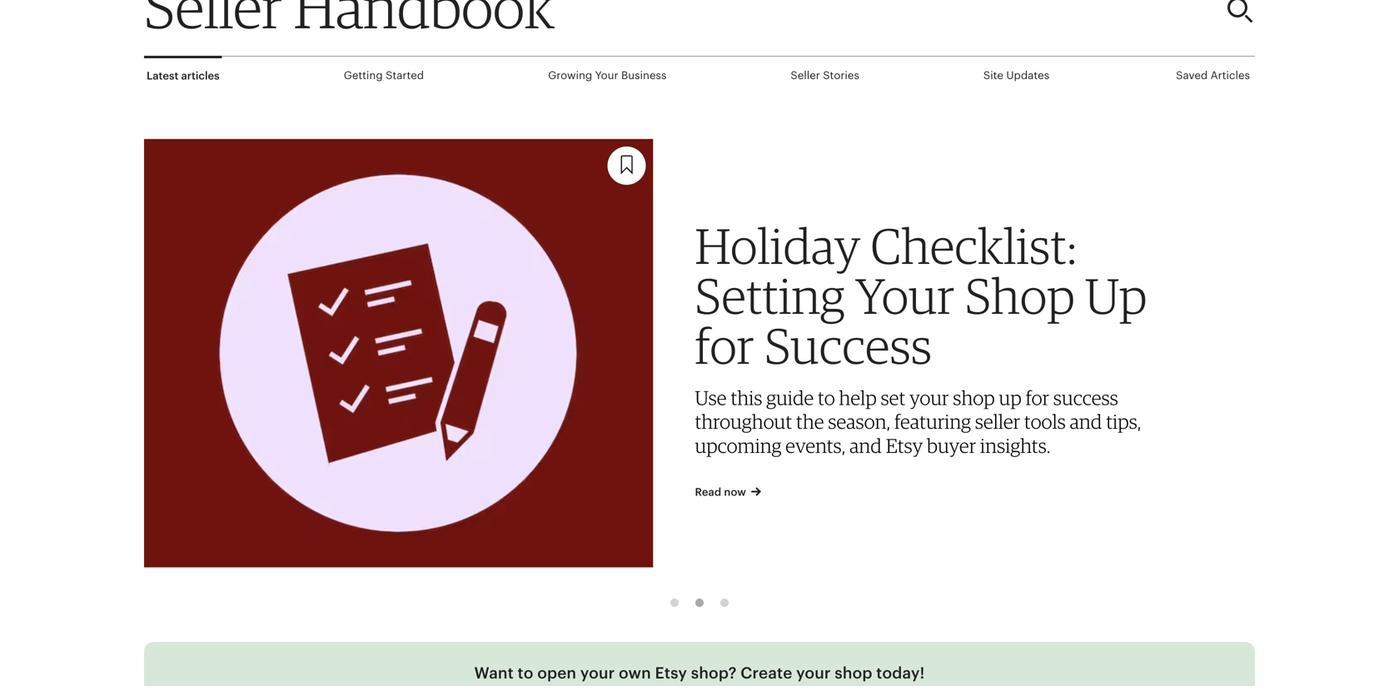 Task type: vqa. For each thing, say whether or not it's contained in the screenshot.
209.36 Est.
no



Task type: locate. For each thing, give the bounding box(es) containing it.
and down season,
[[850, 434, 882, 458]]

now
[[724, 486, 747, 499]]

0 vertical spatial etsy
[[886, 434, 923, 458]]

for
[[695, 316, 755, 376], [1026, 386, 1050, 410]]

holiday checklist: setting your shop up for success group
[[144, 124, 1228, 583]]

today!
[[877, 665, 925, 683]]

1 horizontal spatial etsy
[[886, 434, 923, 458]]

articles
[[1211, 69, 1251, 82]]

1 horizontal spatial shop
[[953, 386, 995, 410]]

for up tools
[[1026, 386, 1050, 410]]

growing your business
[[548, 69, 667, 82]]

your
[[910, 386, 949, 410], [581, 665, 615, 683], [797, 665, 831, 683]]

site
[[984, 69, 1004, 82]]

shop left today!
[[835, 665, 873, 683]]

your
[[595, 69, 619, 82], [856, 266, 955, 326]]

shop
[[953, 386, 995, 410], [835, 665, 873, 683]]

latest
[[147, 70, 179, 82]]

buyer
[[927, 434, 977, 458]]

1 horizontal spatial your
[[856, 266, 955, 326]]

shop?
[[691, 665, 737, 683]]

your up featuring
[[910, 386, 949, 410]]

stories
[[823, 69, 860, 82]]

create
[[741, 665, 793, 683]]

for up use at the bottom of the page
[[695, 316, 755, 376]]

read now link
[[695, 483, 1216, 501]]

holiday
[[695, 216, 861, 276]]

etsy down featuring
[[886, 434, 923, 458]]

read now
[[695, 486, 747, 499]]

your right create
[[797, 665, 831, 683]]

1 vertical spatial your
[[856, 266, 955, 326]]

0 horizontal spatial etsy
[[655, 665, 687, 683]]

growing your business link
[[546, 57, 669, 94]]

season,
[[828, 410, 891, 434]]

growing
[[548, 69, 593, 82]]

tips,
[[1107, 410, 1142, 434]]

upcoming
[[695, 434, 782, 458]]

shop inside use this guide to help set your shop up for success throughout the season, featuring seller tools and tips, upcoming events, and etsy buyer insights.
[[953, 386, 995, 410]]

seller
[[976, 410, 1021, 434]]

0 horizontal spatial your
[[595, 69, 619, 82]]

site updates link
[[981, 57, 1052, 94]]

saved
[[1177, 69, 1208, 82]]

1 vertical spatial to
[[518, 665, 534, 683]]

seller stories link
[[789, 57, 862, 94]]

0 vertical spatial your
[[595, 69, 619, 82]]

latest articles link
[[144, 56, 222, 93]]

checklist:
[[871, 216, 1078, 276]]

shop up seller
[[953, 386, 995, 410]]

to up the
[[818, 386, 835, 410]]

started
[[386, 69, 424, 82]]

0 vertical spatial to
[[818, 386, 835, 410]]

up
[[999, 386, 1022, 410]]

guide
[[767, 386, 814, 410]]

0 horizontal spatial to
[[518, 665, 534, 683]]

etsy right own
[[655, 665, 687, 683]]

up
[[1086, 266, 1148, 326]]

shop
[[965, 266, 1076, 326]]

etsy
[[886, 434, 923, 458], [655, 665, 687, 683]]

1 horizontal spatial and
[[1070, 410, 1103, 434]]

getting started
[[344, 69, 424, 82]]

to inside use this guide to help set your shop up for success throughout the season, featuring seller tools and tips, upcoming events, and etsy buyer insights.
[[818, 386, 835, 410]]

1 vertical spatial shop
[[835, 665, 873, 683]]

to left the open
[[518, 665, 534, 683]]

0 vertical spatial for
[[695, 316, 755, 376]]

etsy inside use this guide to help set your shop up for success throughout the season, featuring seller tools and tips, upcoming events, and etsy buyer insights.
[[886, 434, 923, 458]]

1 vertical spatial for
[[1026, 386, 1050, 410]]

1 horizontal spatial for
[[1026, 386, 1050, 410]]

to
[[818, 386, 835, 410], [518, 665, 534, 683]]

holiday checklist: setting your shop up for success link
[[695, 216, 1216, 376]]

your left own
[[581, 665, 615, 683]]

saved articles link
[[1174, 57, 1253, 94]]

1 horizontal spatial to
[[818, 386, 835, 410]]

2 horizontal spatial your
[[910, 386, 949, 410]]

site updates
[[984, 69, 1050, 82]]

0 vertical spatial shop
[[953, 386, 995, 410]]

set
[[881, 386, 906, 410]]

want to open your own etsy shop? create your shop today!
[[475, 665, 925, 683]]

and down success on the bottom of the page
[[1070, 410, 1103, 434]]

and
[[1070, 410, 1103, 434], [850, 434, 882, 458]]

0 horizontal spatial your
[[581, 665, 615, 683]]

success
[[1054, 386, 1119, 410]]

0 horizontal spatial for
[[695, 316, 755, 376]]



Task type: describe. For each thing, give the bounding box(es) containing it.
seller handbook group
[[144, 94, 1256, 623]]

use this guide to help set your shop up for success throughout the season, featuring seller tools and tips, upcoming events, and etsy buyer insights.
[[695, 386, 1142, 458]]

0 horizontal spatial shop
[[835, 665, 873, 683]]

saved articles
[[1177, 69, 1251, 82]]

this
[[731, 386, 763, 410]]

open
[[538, 665, 577, 683]]

featuring
[[895, 410, 972, 434]]

getting
[[344, 69, 383, 82]]

for inside holiday checklist: setting your shop up for success
[[695, 316, 755, 376]]

getting started link
[[341, 57, 427, 94]]

holiday checklist: setting your shop up for success
[[695, 216, 1148, 376]]

seller
[[791, 69, 821, 82]]

own
[[619, 665, 651, 683]]

events,
[[786, 434, 846, 458]]

your inside holiday checklist: setting your shop up for success
[[856, 266, 955, 326]]

seller stories
[[791, 69, 860, 82]]

read
[[695, 486, 722, 499]]

tools
[[1025, 410, 1066, 434]]

use this guide to help set your shop up for success throughout the season, featuring seller tools and tips, upcoming events, and etsy buyer insights. link
[[695, 386, 1142, 458]]

help
[[839, 386, 877, 410]]

latest articles
[[147, 70, 220, 82]]

the
[[797, 410, 825, 434]]

throughout
[[695, 410, 793, 434]]

articles
[[181, 70, 220, 82]]

success
[[765, 316, 933, 376]]

for inside use this guide to help set your shop up for success throughout the season, featuring seller tools and tips, upcoming events, and etsy buyer insights.
[[1026, 386, 1050, 410]]

0 horizontal spatial and
[[850, 434, 882, 458]]

use
[[695, 386, 727, 410]]

want
[[475, 665, 514, 683]]

1 vertical spatial etsy
[[655, 665, 687, 683]]

updates
[[1007, 69, 1050, 82]]

insights.
[[981, 434, 1051, 458]]

1 horizontal spatial your
[[797, 665, 831, 683]]

setting
[[695, 266, 846, 326]]

your inside use this guide to help set your shop up for success throughout the season, featuring seller tools and tips, upcoming events, and etsy buyer insights.
[[910, 386, 949, 410]]

business
[[622, 69, 667, 82]]



